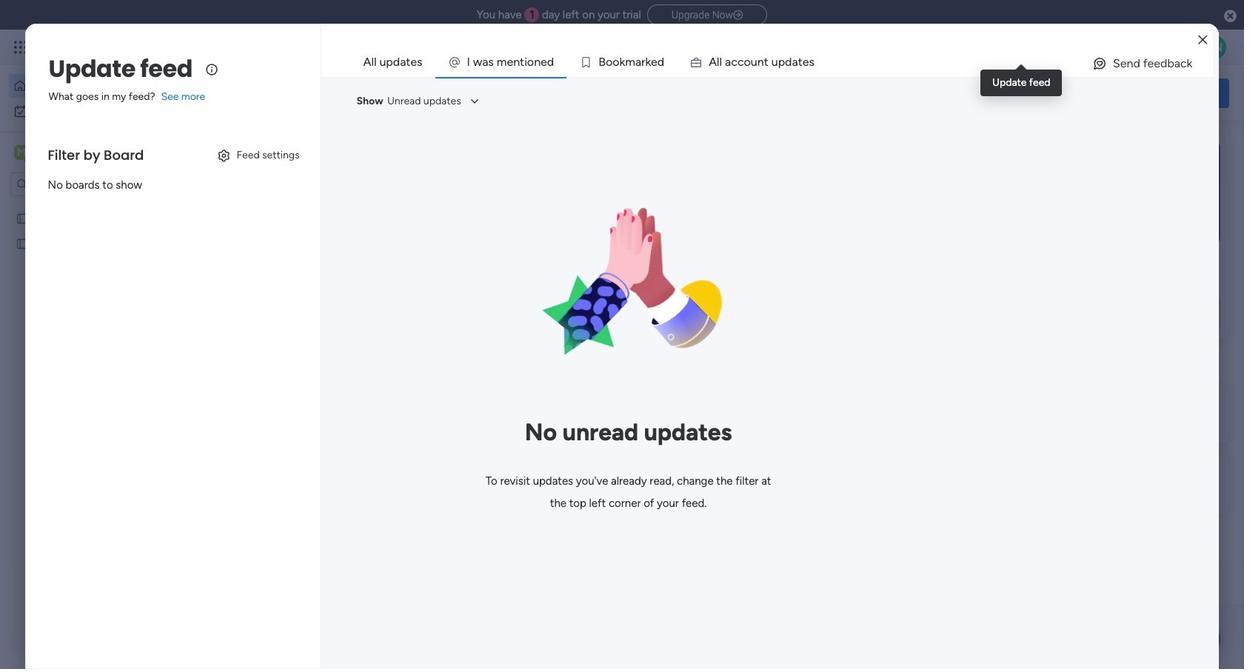 Task type: locate. For each thing, give the bounding box(es) containing it.
0 vertical spatial option
[[9, 74, 180, 98]]

tab list
[[351, 47, 1213, 77]]

close recently visited image
[[229, 150, 247, 168]]

tab
[[351, 47, 435, 77]]

option
[[9, 74, 180, 98], [9, 99, 180, 123], [0, 205, 189, 208]]

templates image image
[[1021, 141, 1216, 244]]

quick search results list box
[[229, 168, 972, 364]]

getting started element
[[1007, 383, 1229, 443]]

dapulse close image
[[1224, 9, 1237, 24]]

search everything image
[[1115, 40, 1130, 55]]

give feedback image
[[1092, 56, 1107, 71]]

list box
[[0, 203, 189, 456]]

workspace selection element
[[14, 144, 124, 163]]

dapulse rightstroke image
[[733, 10, 743, 21]]

v2 user feedback image
[[1019, 85, 1030, 101]]



Task type: vqa. For each thing, say whether or not it's contained in the screenshot.
upgrade stars new Image
no



Task type: describe. For each thing, give the bounding box(es) containing it.
help center element
[[1007, 454, 1229, 514]]

generic name image
[[1203, 36, 1226, 59]]

help image
[[1148, 40, 1163, 55]]

public board image
[[16, 236, 30, 250]]

add to favorites image
[[686, 300, 701, 315]]

workspace image
[[14, 144, 29, 161]]

1 vertical spatial option
[[9, 99, 180, 123]]

2 vertical spatial option
[[0, 205, 189, 208]]

lottie animation element
[[510, 170, 747, 407]]

public board image
[[16, 211, 30, 225]]

close image
[[1199, 34, 1207, 46]]

Search in workspace field
[[31, 176, 124, 193]]

select product image
[[13, 40, 28, 55]]



